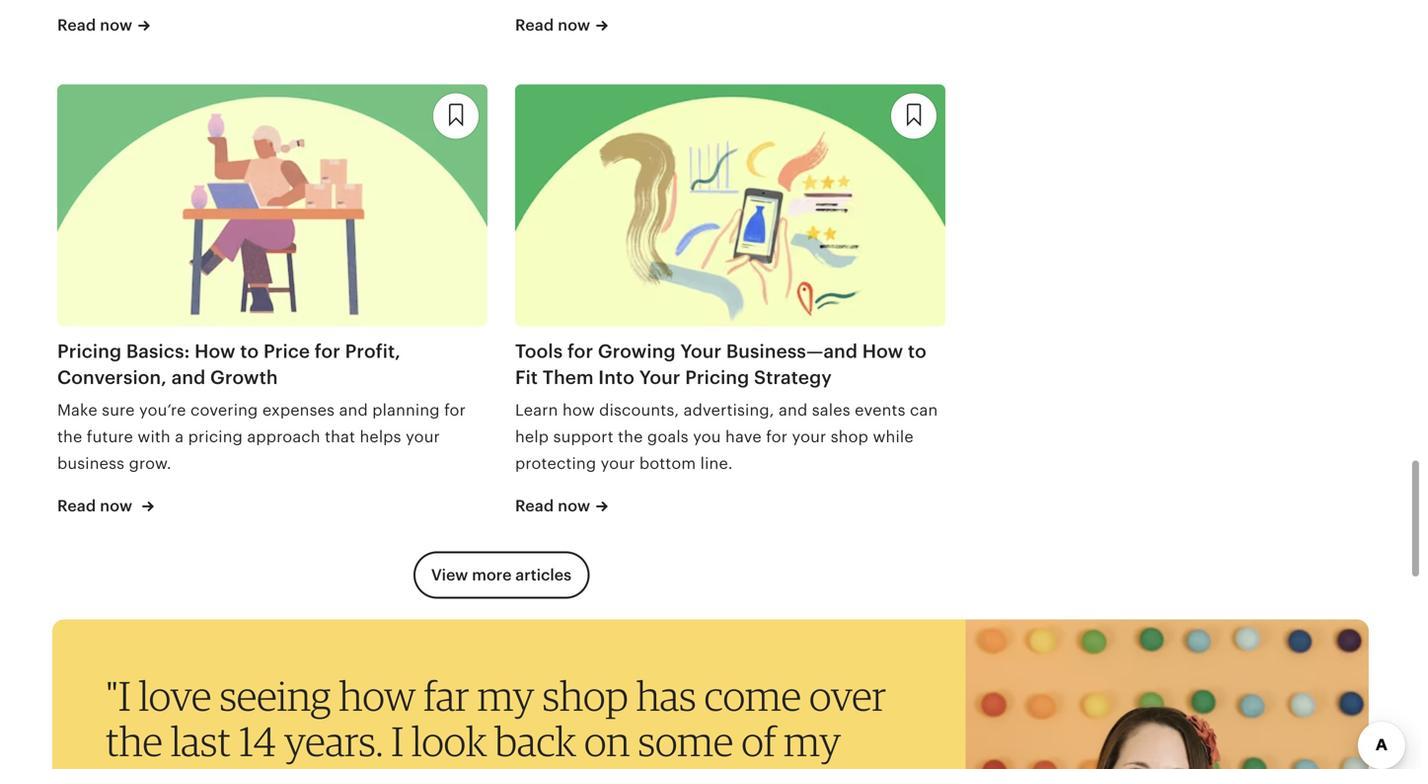 Task type: vqa. For each thing, say whether or not it's contained in the screenshot.
ADD TO CART button
no



Task type: locate. For each thing, give the bounding box(es) containing it.
how up "support"
[[563, 401, 595, 419]]

more
[[472, 566, 512, 584]]

for up the them
[[568, 341, 593, 362]]

pricing
[[188, 428, 243, 446]]

"i love seeing how far my shop has come over the last 14 years. i look back on some of my first photos and listings, and they're almo
[[106, 671, 887, 769]]

0 horizontal spatial my
[[478, 671, 535, 720]]

sure
[[102, 401, 135, 419]]

0 horizontal spatial the
[[57, 428, 82, 446]]

your down planning on the bottom left of the page
[[406, 428, 440, 446]]

your down growing
[[639, 367, 681, 388]]

for inside pricing basics: how to price for profit, conversion, and growth
[[315, 341, 341, 362]]

1 vertical spatial how
[[339, 671, 416, 720]]

shop
[[831, 428, 869, 446], [543, 671, 628, 720]]

years.
[[284, 716, 383, 766]]

basics:
[[126, 341, 190, 362]]

1 horizontal spatial pricing
[[685, 367, 750, 388]]

to inside pricing basics: how to price for profit, conversion, and growth
[[240, 341, 259, 362]]

"i
[[106, 671, 131, 720]]

pricing
[[57, 341, 122, 362], [685, 367, 750, 388]]

now
[[100, 16, 132, 34], [558, 16, 591, 34], [100, 497, 132, 515], [558, 497, 591, 515]]

0 horizontal spatial how
[[339, 671, 416, 720]]

how left far
[[339, 671, 416, 720]]

the
[[57, 428, 82, 446], [618, 428, 643, 446], [106, 716, 163, 766]]

for right planning on the bottom left of the page
[[444, 401, 466, 419]]

2 how from the left
[[863, 341, 904, 362]]

how up growth
[[195, 341, 236, 362]]

1 horizontal spatial the
[[106, 716, 163, 766]]

support
[[553, 428, 614, 446]]

2 horizontal spatial the
[[618, 428, 643, 446]]

view more articles button
[[413, 551, 590, 599]]

first
[[106, 762, 173, 769]]

read
[[57, 16, 96, 34], [515, 16, 554, 34], [57, 497, 96, 515], [515, 497, 554, 515]]

read now
[[57, 16, 132, 34], [515, 16, 591, 34], [57, 497, 132, 515], [515, 497, 591, 515]]

pricing up advertising,
[[685, 367, 750, 388]]

1 horizontal spatial shop
[[831, 428, 869, 446]]

how
[[195, 341, 236, 362], [863, 341, 904, 362]]

for inside make sure you're covering expenses and planning for the future with a pricing approach that helps your business grow.
[[444, 401, 466, 419]]

your down sales
[[792, 428, 827, 446]]

on
[[584, 716, 630, 766]]

you
[[693, 428, 721, 446]]

my
[[478, 671, 535, 720], [784, 716, 841, 766]]

they're
[[596, 762, 716, 769]]

the down make
[[57, 428, 82, 446]]

shop inside learn how discounts, advertising, and sales events can help support the goals you have for your shop while protecting your bottom line.
[[831, 428, 869, 446]]

how inside 'tools for growing your business—and how to fit them into your pricing strategy'
[[863, 341, 904, 362]]

line.
[[701, 455, 733, 473]]

the left last
[[106, 716, 163, 766]]

goals
[[648, 428, 689, 446]]

to up growth
[[240, 341, 259, 362]]

1 horizontal spatial how
[[863, 341, 904, 362]]

photos
[[181, 762, 302, 769]]

0 horizontal spatial your
[[406, 428, 440, 446]]

approach
[[247, 428, 321, 446]]

fit
[[515, 367, 538, 388]]

1 vertical spatial pricing
[[685, 367, 750, 388]]

0 vertical spatial how
[[563, 401, 595, 419]]

0 horizontal spatial pricing
[[57, 341, 122, 362]]

view
[[431, 566, 468, 584]]

1 vertical spatial shop
[[543, 671, 628, 720]]

look
[[412, 716, 487, 766]]

how
[[563, 401, 595, 419], [339, 671, 416, 720]]

1 how from the left
[[195, 341, 236, 362]]

can
[[910, 401, 938, 419]]

while
[[873, 428, 914, 446]]

pricing up conversion,
[[57, 341, 122, 362]]

your
[[681, 341, 722, 362], [639, 367, 681, 388]]

how inside pricing basics: how to price for profit, conversion, and growth
[[195, 341, 236, 362]]

come
[[705, 671, 802, 720]]

the for help
[[618, 428, 643, 446]]

to up can
[[908, 341, 927, 362]]

1 horizontal spatial how
[[563, 401, 595, 419]]

0 vertical spatial your
[[681, 341, 722, 362]]

0 horizontal spatial shop
[[543, 671, 628, 720]]

0 vertical spatial shop
[[831, 428, 869, 446]]

listings,
[[384, 762, 514, 769]]

2 horizontal spatial your
[[792, 428, 827, 446]]

0 horizontal spatial how
[[195, 341, 236, 362]]

pricing basics: how to price for profit, conversion, and growth
[[57, 341, 401, 388]]

protecting
[[515, 455, 597, 473]]

your
[[406, 428, 440, 446], [792, 428, 827, 446], [601, 455, 635, 473]]

my right far
[[478, 671, 535, 720]]

0 vertical spatial pricing
[[57, 341, 122, 362]]

help
[[515, 428, 549, 446]]

shop left has
[[543, 671, 628, 720]]

future
[[87, 428, 133, 446]]

1 to from the left
[[240, 341, 259, 362]]

0 horizontal spatial to
[[240, 341, 259, 362]]

conversion,
[[57, 367, 167, 388]]

read now link
[[57, 14, 150, 54], [515, 14, 608, 54], [57, 495, 150, 535], [515, 495, 608, 535]]

view more articles
[[431, 566, 572, 584]]

your down "support"
[[601, 455, 635, 473]]

the inside make sure you're covering expenses and planning for the future with a pricing approach that helps your business grow.
[[57, 428, 82, 446]]

business
[[57, 455, 125, 473]]

1 vertical spatial your
[[639, 367, 681, 388]]

into
[[599, 367, 635, 388]]

over
[[810, 671, 887, 720]]

some
[[638, 716, 734, 766]]

bottom
[[640, 455, 696, 473]]

learn
[[515, 401, 558, 419]]

to
[[240, 341, 259, 362], [908, 341, 927, 362]]

my right the of
[[784, 716, 841, 766]]

and
[[171, 367, 206, 388], [339, 401, 368, 419], [779, 401, 808, 419], [310, 762, 376, 769], [522, 762, 588, 769]]

the inside "i love seeing how far my shop has come over the last 14 years. i look back on some of my first photos and listings, and they're almo
[[106, 716, 163, 766]]

the inside learn how discounts, advertising, and sales events can help support the goals you have for your shop while protecting your bottom line.
[[618, 428, 643, 446]]

how up events at the right bottom of the page
[[863, 341, 904, 362]]

your right growing
[[681, 341, 722, 362]]

for right price
[[315, 341, 341, 362]]

back
[[495, 716, 576, 766]]

1 horizontal spatial to
[[908, 341, 927, 362]]

shop down sales
[[831, 428, 869, 446]]

for
[[315, 341, 341, 362], [568, 341, 593, 362], [444, 401, 466, 419], [766, 428, 788, 446]]

for right have
[[766, 428, 788, 446]]

the down discounts,
[[618, 428, 643, 446]]

2 to from the left
[[908, 341, 927, 362]]

tools for growing your business—and how to fit them into your pricing strategy image
[[515, 84, 946, 326]]

helps
[[360, 428, 402, 446]]



Task type: describe. For each thing, give the bounding box(es) containing it.
make
[[57, 401, 98, 419]]

tools for growing your business—and how to fit them into your pricing strategy
[[515, 341, 927, 388]]

has
[[636, 671, 697, 720]]

expenses
[[262, 401, 335, 419]]

and inside pricing basics: how to price for profit, conversion, and growth
[[171, 367, 206, 388]]

learn how discounts, advertising, and sales events can help support the goals you have for your shop while protecting your bottom line.
[[515, 401, 938, 473]]

business—and
[[726, 341, 858, 362]]

price
[[264, 341, 310, 362]]

to inside 'tools for growing your business—and how to fit them into your pricing strategy'
[[908, 341, 927, 362]]

you're
[[139, 401, 186, 419]]

planning
[[372, 401, 440, 419]]

growth
[[210, 367, 278, 388]]

make sure you're covering expenses and planning for the future with a pricing approach that helps your business grow.
[[57, 401, 466, 473]]

1 horizontal spatial your
[[601, 455, 635, 473]]

for inside 'tools for growing your business—and how to fit them into your pricing strategy'
[[568, 341, 593, 362]]

growing
[[598, 341, 676, 362]]

strategy
[[754, 367, 832, 388]]

grow.
[[129, 455, 172, 473]]

have
[[726, 428, 762, 446]]

articles
[[516, 566, 572, 584]]

tools for growing your business—and how to fit them into your pricing strategy link
[[515, 338, 946, 391]]

sales
[[812, 401, 851, 419]]

tools
[[515, 341, 563, 362]]

1 horizontal spatial my
[[784, 716, 841, 766]]

love
[[139, 671, 212, 720]]

the for come
[[106, 716, 163, 766]]

seeing
[[220, 671, 331, 720]]

far
[[424, 671, 470, 720]]

pricing inside pricing basics: how to price for profit, conversion, and growth
[[57, 341, 122, 362]]

discounts,
[[599, 401, 679, 419]]

them
[[543, 367, 594, 388]]

a
[[175, 428, 184, 446]]

pricing basics: how to price for profit, conversion, and growth link
[[57, 338, 488, 391]]

profit,
[[345, 341, 401, 362]]

how inside learn how discounts, advertising, and sales events can help support the goals you have for your shop while protecting your bottom line.
[[563, 401, 595, 419]]

of
[[742, 716, 776, 766]]

advertising,
[[684, 401, 775, 419]]

your inside make sure you're covering expenses and planning for the future with a pricing approach that helps your business grow.
[[406, 428, 440, 446]]

how inside "i love seeing how far my shop has come over the last 14 years. i look back on some of my first photos and listings, and they're almo
[[339, 671, 416, 720]]

covering
[[191, 401, 258, 419]]

last
[[171, 716, 231, 766]]

for inside learn how discounts, advertising, and sales events can help support the goals you have for your shop while protecting your bottom line.
[[766, 428, 788, 446]]

14
[[239, 716, 276, 766]]

pricing inside 'tools for growing your business—and how to fit them into your pricing strategy'
[[685, 367, 750, 388]]

events
[[855, 401, 906, 419]]

that
[[325, 428, 355, 446]]

with
[[138, 428, 171, 446]]

and inside make sure you're covering expenses and planning for the future with a pricing approach that helps your business grow.
[[339, 401, 368, 419]]

i
[[391, 716, 404, 766]]

and inside learn how discounts, advertising, and sales events can help support the goals you have for your shop while protecting your bottom line.
[[779, 401, 808, 419]]

shop inside "i love seeing how far my shop has come over the last 14 years. i look back on some of my first photos and listings, and they're almo
[[543, 671, 628, 720]]



